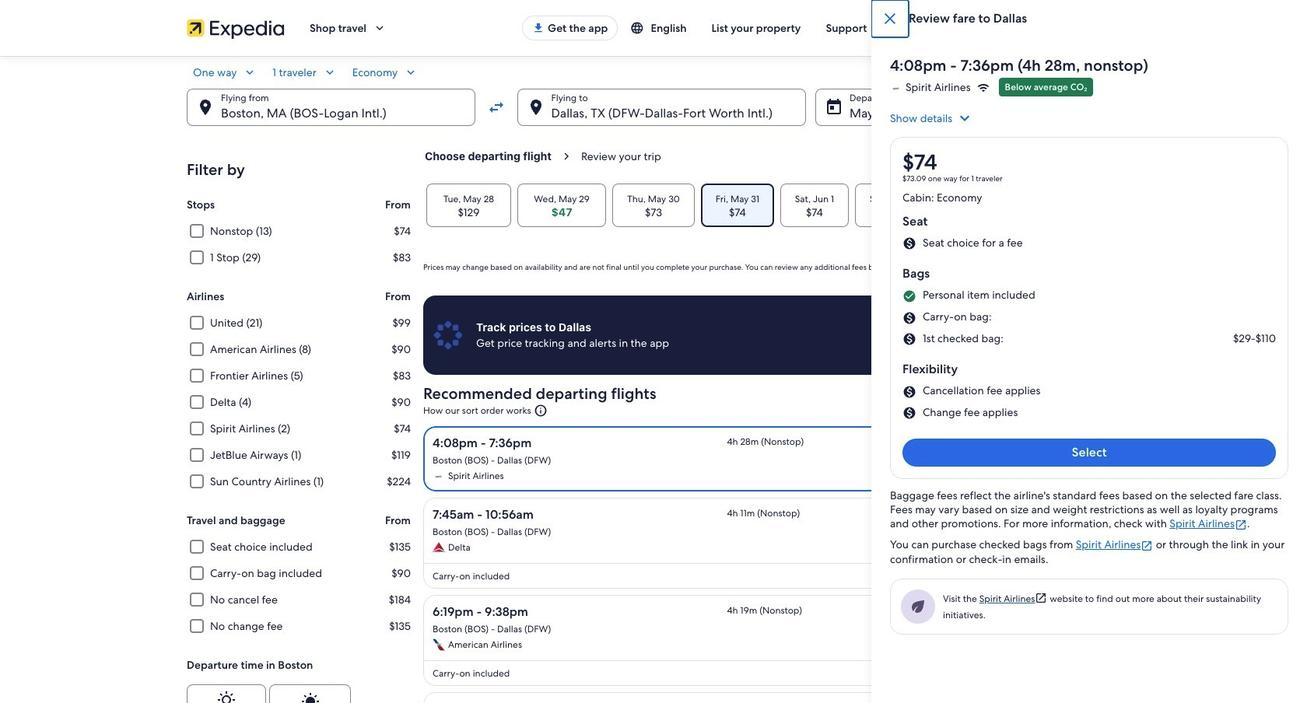 Task type: describe. For each thing, give the bounding box(es) containing it.
wifi image
[[891, 336, 903, 349]]

1 horizontal spatial xsmall image
[[977, 82, 990, 94]]

step 1 of 2. choose departing flight. current page, choose departing flight element
[[423, 149, 580, 165]]

expedia logo image
[[187, 17, 285, 39]]

swap origin and destination image
[[487, 98, 506, 117]]

communication center icon image
[[938, 19, 956, 37]]

2 vertical spatial xsmall image
[[217, 691, 236, 704]]

xsmall image
[[301, 691, 320, 704]]



Task type: locate. For each thing, give the bounding box(es) containing it.
xsmall image
[[977, 82, 990, 94], [1036, 592, 1048, 605], [217, 691, 236, 704]]

0 vertical spatial xsmall image
[[977, 82, 990, 94]]

close, go back image
[[881, 9, 900, 28]]

oneky blue tier logo image
[[433, 320, 464, 351]]

region
[[423, 296, 1121, 375]]

0 horizontal spatial opens in a new window. image
[[1141, 540, 1154, 552]]

0 horizontal spatial xsmall image
[[217, 691, 236, 704]]

2 horizontal spatial xsmall image
[[1036, 592, 1048, 605]]

theme default image
[[534, 404, 548, 418]]

small image
[[243, 65, 257, 79], [404, 65, 418, 79], [903, 311, 917, 325], [903, 333, 917, 347]]

1 vertical spatial opens in a new window. image
[[1141, 540, 1154, 552]]

1 vertical spatial xsmall image
[[1036, 592, 1048, 605]]

list
[[423, 0, 1308, 704], [903, 205, 1277, 421]]

opens in a new window. image
[[1235, 519, 1248, 532], [1141, 540, 1154, 552]]

spotlight icon image
[[909, 598, 928, 616]]

small image
[[631, 21, 651, 35], [323, 65, 337, 79], [903, 237, 917, 251], [903, 290, 917, 304], [903, 385, 917, 399], [903, 407, 917, 421]]

None search field
[[187, 65, 1121, 126]]

0 vertical spatial opens in a new window. image
[[1235, 519, 1248, 532]]

1 horizontal spatial opens in a new window. image
[[1235, 519, 1248, 532]]

trailing image
[[373, 21, 387, 35]]

tab list
[[423, 184, 1121, 227]]

download the app button image
[[533, 22, 545, 34]]



Task type: vqa. For each thing, say whether or not it's contained in the screenshot.
right xsmall icon
yes



